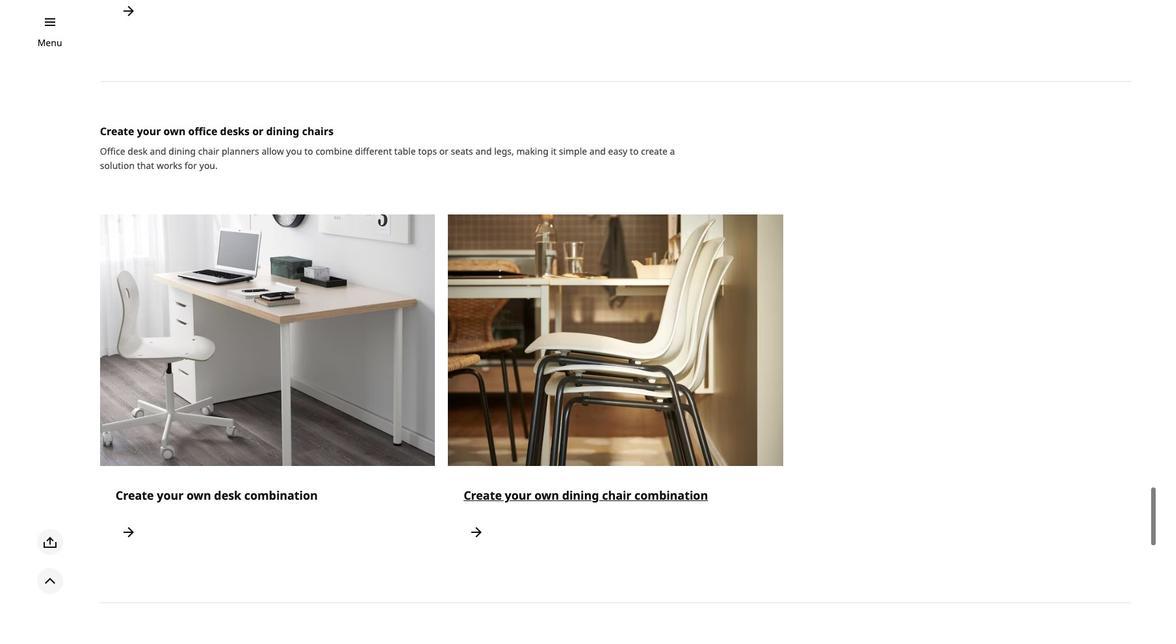 Task type: locate. For each thing, give the bounding box(es) containing it.
1 horizontal spatial and
[[476, 141, 492, 153]]

legs,
[[494, 141, 514, 153]]

1 vertical spatial chair
[[602, 483, 632, 499]]

create for create your own desk combination
[[116, 483, 154, 499]]

allow
[[262, 141, 284, 153]]

desk
[[128, 141, 148, 153], [214, 483, 241, 499]]

0 horizontal spatial dining
[[169, 141, 196, 153]]

and up the works
[[150, 141, 166, 153]]

to
[[304, 141, 313, 153], [630, 141, 639, 153]]

or
[[252, 120, 264, 134], [439, 141, 449, 153]]

1 combination from the left
[[244, 483, 318, 499]]

0 vertical spatial chair
[[198, 141, 219, 153]]

1 horizontal spatial desk
[[214, 483, 241, 499]]

create your own dining chair combination
[[464, 483, 708, 499]]

0 horizontal spatial to
[[304, 141, 313, 153]]

0 horizontal spatial combination
[[244, 483, 318, 499]]

or right tops
[[439, 141, 449, 153]]

chair
[[198, 141, 219, 153], [602, 483, 632, 499]]

0 horizontal spatial desk
[[128, 141, 148, 153]]

to right you
[[304, 141, 313, 153]]

1 horizontal spatial chair
[[602, 483, 632, 499]]

to right easy
[[630, 141, 639, 153]]

you
[[286, 141, 302, 153]]

create
[[100, 120, 134, 134], [116, 483, 154, 499], [464, 483, 502, 499]]

2 horizontal spatial own
[[535, 483, 559, 499]]

and left legs,
[[476, 141, 492, 153]]

combination
[[244, 483, 318, 499], [635, 483, 708, 499]]

0 vertical spatial desk
[[128, 141, 148, 153]]

1 horizontal spatial or
[[439, 141, 449, 153]]

1 horizontal spatial own
[[187, 483, 211, 499]]

office
[[100, 141, 125, 153]]

0 horizontal spatial or
[[252, 120, 264, 134]]

0 horizontal spatial chair
[[198, 141, 219, 153]]

table
[[394, 141, 416, 153]]

2 to from the left
[[630, 141, 639, 153]]

a
[[670, 141, 675, 153]]

tops
[[418, 141, 437, 153]]

3 and from the left
[[590, 141, 606, 153]]

create your own dining chair combination link
[[448, 210, 783, 556]]

1 to from the left
[[304, 141, 313, 153]]

2 and from the left
[[476, 141, 492, 153]]

own inside create your own office desks or dining chairs office desk and dining chair planners allow you to combine different table tops or seats and legs, making it simple and easy to create a solution that works for you.
[[164, 120, 186, 134]]

create for create your own dining chair combination
[[464, 483, 502, 499]]

own
[[164, 120, 186, 134], [187, 483, 211, 499], [535, 483, 559, 499]]

your
[[137, 120, 161, 134], [157, 483, 184, 499], [505, 483, 532, 499]]

0 horizontal spatial and
[[150, 141, 166, 153]]

your inside create your own office desks or dining chairs office desk and dining chair planners allow you to combine different table tops or seats and legs, making it simple and easy to create a solution that works for you.
[[137, 120, 161, 134]]

desks
[[220, 120, 250, 134]]

and
[[150, 141, 166, 153], [476, 141, 492, 153], [590, 141, 606, 153]]

dining
[[266, 120, 299, 134], [169, 141, 196, 153], [562, 483, 599, 499]]

or right desks
[[252, 120, 264, 134]]

and left easy
[[590, 141, 606, 153]]

office
[[188, 120, 217, 134]]

2 combination from the left
[[635, 483, 708, 499]]

that
[[137, 155, 154, 167]]

1 vertical spatial dining
[[169, 141, 196, 153]]

different
[[355, 141, 392, 153]]

making
[[516, 141, 549, 153]]

0 vertical spatial or
[[252, 120, 264, 134]]

0 horizontal spatial own
[[164, 120, 186, 134]]

2 vertical spatial dining
[[562, 483, 599, 499]]

simple
[[559, 141, 587, 153]]

1 vertical spatial desk
[[214, 483, 241, 499]]

1 horizontal spatial combination
[[635, 483, 708, 499]]

1 horizontal spatial to
[[630, 141, 639, 153]]

own for create your own desk combination
[[187, 483, 211, 499]]

2 horizontal spatial and
[[590, 141, 606, 153]]

1 horizontal spatial dining
[[266, 120, 299, 134]]

create your own office desks or dining chairs office desk and dining chair planners allow you to combine different table tops or seats and legs, making it simple and easy to create a solution that works for you.
[[100, 120, 675, 167]]



Task type: vqa. For each thing, say whether or not it's contained in the screenshot.
IKEA SMÅLAND Privacy notice
no



Task type: describe. For each thing, give the bounding box(es) containing it.
desk inside create your own office desks or dining chairs office desk and dining chair planners allow you to combine different table tops or seats and legs, making it simple and easy to create a solution that works for you.
[[128, 141, 148, 153]]

chairs
[[302, 120, 334, 134]]

easy
[[608, 141, 627, 153]]

menu
[[37, 36, 62, 49]]

planners
[[222, 141, 259, 153]]

works
[[157, 155, 182, 167]]

solution
[[100, 155, 135, 167]]

0 vertical spatial dining
[[266, 120, 299, 134]]

2 horizontal spatial dining
[[562, 483, 599, 499]]

create your own desk combination
[[116, 483, 318, 499]]

seats
[[451, 141, 473, 153]]

create inside create your own office desks or dining chairs office desk and dining chair planners allow you to combine different table tops or seats and legs, making it simple and easy to create a solution that works for you.
[[100, 120, 134, 134]]

combine
[[316, 141, 353, 153]]

menu button
[[37, 36, 62, 50]]

it
[[551, 141, 557, 153]]

your for create your own dining chair combination
[[505, 483, 532, 499]]

1 vertical spatial or
[[439, 141, 449, 153]]

chair inside create your own office desks or dining chairs office desk and dining chair planners allow you to combine different table tops or seats and legs, making it simple and easy to create a solution that works for you.
[[198, 141, 219, 153]]

1 and from the left
[[150, 141, 166, 153]]

your for create your own desk combination
[[157, 483, 184, 499]]

own for create your own dining chair combination
[[535, 483, 559, 499]]

for
[[185, 155, 197, 167]]

you.
[[199, 155, 218, 167]]

create
[[641, 141, 668, 153]]

create your own desk combination link
[[100, 210, 435, 556]]



